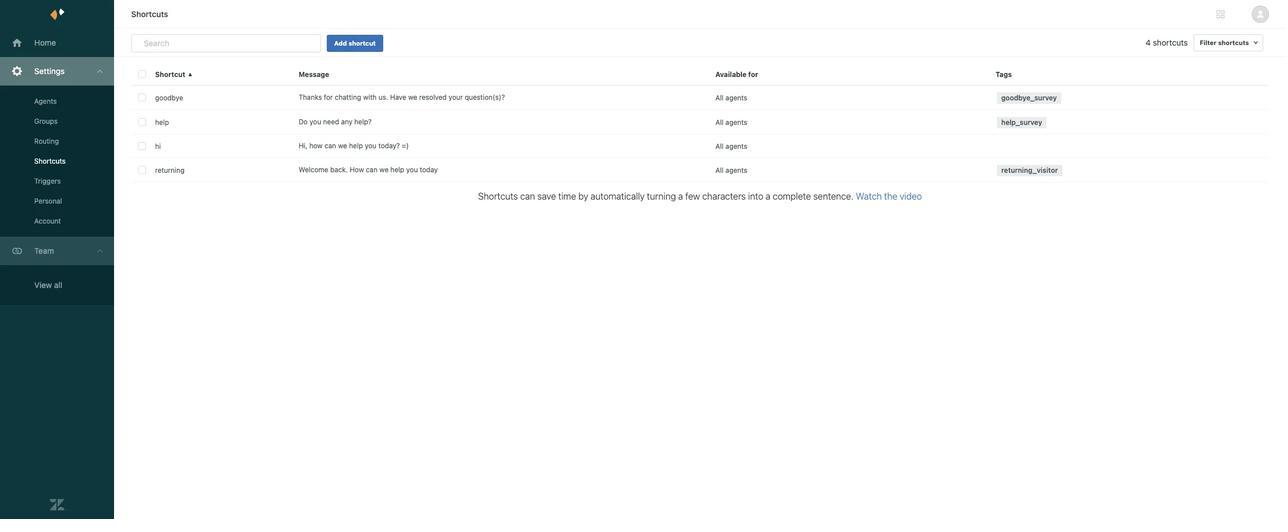 Task type: vqa. For each thing, say whether or not it's contained in the screenshot.
Get Started image
no



Task type: describe. For each thing, give the bounding box(es) containing it.
for for available
[[749, 70, 759, 78]]

the
[[884, 191, 898, 201]]

2 a from the left
[[766, 191, 771, 201]]

all agents cell for goodbye_survey
[[709, 86, 989, 110]]

returning_visitor
[[1002, 166, 1058, 175]]

goodbye_survey
[[1002, 94, 1057, 102]]

routing
[[34, 137, 59, 145]]

1 vertical spatial you
[[365, 141, 377, 150]]

with
[[363, 93, 377, 102]]

hi
[[155, 142, 161, 150]]

shortcut column header
[[148, 63, 292, 86]]

complete
[[773, 191, 811, 201]]

agents for goodbye_survey
[[726, 93, 748, 102]]

shortcut
[[349, 39, 376, 47]]

all for help_survey
[[716, 118, 724, 126]]

all for returning_visitor
[[716, 166, 724, 174]]

welcome back. how can we help you today
[[299, 165, 438, 174]]

filter
[[1200, 39, 1217, 46]]

shortcuts for 4 shortcuts
[[1153, 38, 1188, 47]]

how
[[309, 141, 323, 150]]

4 shortcuts
[[1146, 38, 1188, 47]]

automatically
[[591, 191, 645, 201]]

table containing shortcuts can save time by automatically turning a few characters into a complete sentence.
[[131, 63, 1278, 519]]

tags
[[996, 70, 1012, 78]]

0 horizontal spatial help
[[155, 118, 169, 126]]

view
[[34, 280, 52, 290]]

time
[[559, 191, 576, 201]]

need
[[323, 118, 339, 126]]

watch the video link
[[856, 191, 922, 201]]

returning
[[155, 166, 185, 174]]

question(s)?
[[465, 93, 505, 102]]

few
[[686, 191, 700, 201]]

shortcuts can save time by automatically turning a few characters into a complete sentence. watch the video
[[478, 191, 922, 201]]

view all
[[34, 280, 62, 290]]

back.
[[330, 165, 348, 174]]

all for goodbye_survey
[[716, 93, 724, 102]]

shortcuts inside table
[[478, 191, 518, 201]]

1 vertical spatial help
[[349, 141, 363, 150]]

help_survey
[[1002, 118, 1043, 127]]

3 agents from the top
[[726, 142, 748, 150]]

all agents cell for returning_visitor
[[709, 158, 989, 182]]

=)
[[402, 141, 409, 150]]

all agents for goodbye_survey
[[716, 93, 748, 102]]

1 vertical spatial we
[[338, 141, 347, 150]]

tags column header
[[989, 63, 1269, 86]]

2 horizontal spatial help
[[391, 165, 404, 174]]

row containing do you need any help?
[[131, 110, 1269, 135]]

agents
[[34, 97, 57, 106]]

filter shortcuts
[[1200, 39, 1249, 46]]

triggers
[[34, 177, 61, 185]]

0 vertical spatial you
[[310, 118, 321, 126]]

3 all from the top
[[716, 142, 724, 150]]

turning
[[647, 191, 676, 201]]

shortcut
[[155, 70, 185, 78]]

message column header
[[292, 63, 709, 86]]

thanks
[[299, 93, 322, 102]]

characters
[[703, 191, 746, 201]]

all agents for returning_visitor
[[716, 166, 748, 174]]

all agents for help_survey
[[716, 118, 748, 126]]

do
[[299, 118, 308, 126]]

row containing welcome back. how can we help you today
[[131, 158, 1269, 183]]

hi, how can we help you today? =)
[[299, 141, 409, 150]]

have
[[390, 93, 406, 102]]

agents for returning_visitor
[[726, 166, 748, 174]]

home
[[34, 38, 56, 47]]

resolved
[[419, 93, 447, 102]]

goodbye
[[155, 93, 183, 102]]



Task type: locate. For each thing, give the bounding box(es) containing it.
we up back.
[[338, 141, 347, 150]]

1 all agents cell from the top
[[709, 86, 989, 110]]

2 vertical spatial shortcuts
[[478, 191, 518, 201]]

help down =)
[[391, 165, 404, 174]]

2 all agents from the top
[[716, 118, 748, 126]]

help
[[155, 118, 169, 126], [349, 141, 363, 150], [391, 165, 404, 174]]

5 row from the top
[[131, 158, 1269, 183]]

0 horizontal spatial shortcuts
[[34, 157, 66, 165]]

watch
[[856, 191, 882, 201]]

groups
[[34, 117, 58, 126]]

welcome
[[299, 165, 328, 174]]

cell
[[989, 135, 1269, 157]]

any
[[341, 118, 353, 126]]

for for thanks
[[324, 93, 333, 102]]

for right the thanks
[[324, 93, 333, 102]]

chatting
[[335, 93, 361, 102]]

0 horizontal spatial you
[[310, 118, 321, 126]]

1 all from the top
[[716, 93, 724, 102]]

account
[[34, 217, 61, 225]]

we right have
[[408, 93, 417, 102]]

today?
[[379, 141, 400, 150]]

shortcuts right 4
[[1153, 38, 1188, 47]]

1 vertical spatial shortcuts
[[34, 157, 66, 165]]

row containing hi, how can we help you today? =)
[[131, 135, 1269, 158]]

2 vertical spatial can
[[520, 191, 535, 201]]

shortcuts inside button
[[1219, 39, 1249, 46]]

us.
[[379, 93, 388, 102]]

3 all agents cell from the top
[[709, 135, 989, 157]]

row
[[131, 63, 1269, 86], [131, 86, 1269, 110], [131, 110, 1269, 135], [131, 135, 1269, 158], [131, 158, 1269, 183]]

all agents cell for help_survey
[[709, 110, 989, 134]]

how
[[350, 165, 364, 174]]

0 horizontal spatial shortcuts
[[1153, 38, 1188, 47]]

all agents
[[716, 93, 748, 102], [716, 118, 748, 126], [716, 142, 748, 150], [716, 166, 748, 174]]

all
[[716, 93, 724, 102], [716, 118, 724, 126], [716, 142, 724, 150], [716, 166, 724, 174]]

2 vertical spatial help
[[391, 165, 404, 174]]

add
[[334, 39, 347, 47]]

help up the how
[[349, 141, 363, 150]]

hi,
[[299, 141, 308, 150]]

a
[[678, 191, 683, 201], [766, 191, 771, 201]]

2 horizontal spatial can
[[520, 191, 535, 201]]

4 row from the top
[[131, 135, 1269, 158]]

help?
[[354, 118, 372, 126]]

2 horizontal spatial we
[[408, 93, 417, 102]]

1 row from the top
[[131, 63, 1269, 86]]

3 row from the top
[[131, 110, 1269, 135]]

all
[[54, 280, 62, 290]]

agents for help_survey
[[726, 118, 748, 126]]

4 all agents cell from the top
[[709, 158, 989, 182]]

you
[[310, 118, 321, 126], [365, 141, 377, 150], [406, 165, 418, 174]]

shortcuts right the filter
[[1219, 39, 1249, 46]]

2 horizontal spatial you
[[406, 165, 418, 174]]

sentence.
[[814, 191, 854, 201]]

0 vertical spatial shortcuts
[[131, 9, 168, 19]]

into
[[748, 191, 764, 201]]

add shortcut
[[334, 39, 376, 47]]

filter shortcuts button
[[1194, 34, 1264, 51]]

you left today?
[[365, 141, 377, 150]]

settings
[[34, 66, 65, 76]]

4
[[1146, 38, 1151, 47]]

2 all from the top
[[716, 118, 724, 126]]

a left few
[[678, 191, 683, 201]]

0 horizontal spatial we
[[338, 141, 347, 150]]

1 horizontal spatial help
[[349, 141, 363, 150]]

1 vertical spatial can
[[366, 165, 378, 174]]

for right the available
[[749, 70, 759, 78]]

available for
[[716, 70, 759, 78]]

shortcuts for filter shortcuts
[[1219, 39, 1249, 46]]

1 horizontal spatial for
[[749, 70, 759, 78]]

2 vertical spatial you
[[406, 165, 418, 174]]

3 all agents from the top
[[716, 142, 748, 150]]

you left today
[[406, 165, 418, 174]]

4 agents from the top
[[726, 166, 748, 174]]

1 vertical spatial for
[[324, 93, 333, 102]]

for inside available for 'column header'
[[749, 70, 759, 78]]

can right the how
[[366, 165, 378, 174]]

1 horizontal spatial shortcuts
[[131, 9, 168, 19]]

can left the save
[[520, 191, 535, 201]]

available for column header
[[709, 63, 989, 86]]

agents
[[726, 93, 748, 102], [726, 118, 748, 126], [726, 142, 748, 150], [726, 166, 748, 174]]

2 horizontal spatial shortcuts
[[478, 191, 518, 201]]

0 horizontal spatial for
[[324, 93, 333, 102]]

we
[[408, 93, 417, 102], [338, 141, 347, 150], [380, 165, 389, 174]]

0 horizontal spatial a
[[678, 191, 683, 201]]

all agents cell
[[709, 86, 989, 110], [709, 110, 989, 134], [709, 135, 989, 157], [709, 158, 989, 182]]

do you need any help?
[[299, 118, 372, 126]]

we down today?
[[380, 165, 389, 174]]

1 horizontal spatial you
[[365, 141, 377, 150]]

for
[[749, 70, 759, 78], [324, 93, 333, 102]]

thanks for chatting with us. have we resolved your question(s)?
[[299, 93, 505, 102]]

by
[[579, 191, 588, 201]]

personal
[[34, 197, 62, 205]]

1 horizontal spatial we
[[380, 165, 389, 174]]

message
[[299, 70, 329, 78]]

1 horizontal spatial shortcuts
[[1219, 39, 1249, 46]]

2 vertical spatial we
[[380, 165, 389, 174]]

1 a from the left
[[678, 191, 683, 201]]

4 all agents from the top
[[716, 166, 748, 174]]

0 vertical spatial for
[[749, 70, 759, 78]]

available
[[716, 70, 747, 78]]

your
[[449, 93, 463, 102]]

you right do
[[310, 118, 321, 126]]

video
[[900, 191, 922, 201]]

1 all agents from the top
[[716, 93, 748, 102]]

1 horizontal spatial a
[[766, 191, 771, 201]]

4 all from the top
[[716, 166, 724, 174]]

zendesk products image
[[1217, 10, 1225, 18]]

0 vertical spatial help
[[155, 118, 169, 126]]

1 agents from the top
[[726, 93, 748, 102]]

0 vertical spatial can
[[325, 141, 336, 150]]

0 vertical spatial we
[[408, 93, 417, 102]]

0 horizontal spatial can
[[325, 141, 336, 150]]

row containing thanks for chatting with us. have we resolved your question(s)?
[[131, 86, 1269, 110]]

help up hi
[[155, 118, 169, 126]]

add shortcut button
[[327, 35, 383, 52]]

2 all agents cell from the top
[[709, 110, 989, 134]]

1 horizontal spatial can
[[366, 165, 378, 174]]

can
[[325, 141, 336, 150], [366, 165, 378, 174], [520, 191, 535, 201]]

team
[[34, 246, 54, 256]]

2 agents from the top
[[726, 118, 748, 126]]

a right into
[[766, 191, 771, 201]]

2 row from the top
[[131, 86, 1269, 110]]

can right how
[[325, 141, 336, 150]]

shortcuts
[[1153, 38, 1188, 47], [1219, 39, 1249, 46]]

table
[[131, 63, 1278, 519]]

row containing shortcut
[[131, 63, 1269, 86]]

Search field
[[144, 38, 300, 48]]

save
[[538, 191, 556, 201]]

today
[[420, 165, 438, 174]]

shortcuts
[[131, 9, 168, 19], [34, 157, 66, 165], [478, 191, 518, 201]]



